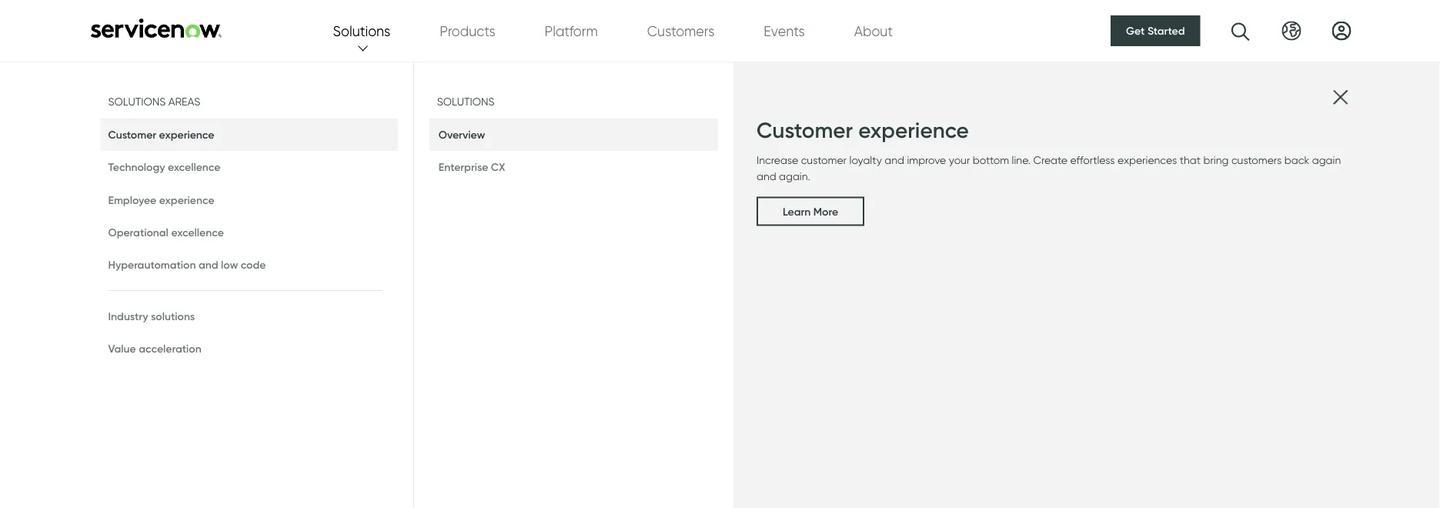 Task type: locate. For each thing, give the bounding box(es) containing it.
experience for employee experience link
[[159, 193, 215, 206]]

0 horizontal spatial customer
[[108, 128, 156, 141]]

customer experience
[[757, 117, 969, 143], [108, 128, 214, 141]]

hyperautomation and low code link
[[101, 249, 398, 281]]

areas
[[168, 95, 200, 108]]

events button
[[764, 20, 805, 41]]

employee experience
[[108, 193, 215, 206]]

experience for the customer experience link
[[159, 128, 214, 141]]

1 vertical spatial and
[[757, 170, 777, 183]]

technology excellence
[[108, 161, 221, 174]]

and left low on the bottom left of page
[[199, 258, 218, 271]]

excellence
[[168, 161, 221, 174], [171, 226, 224, 239]]

0 horizontal spatial and
[[199, 258, 218, 271]]

overview
[[439, 128, 485, 141]]

2 horizontal spatial solutions
[[437, 95, 495, 108]]

experience up operational excellence
[[159, 193, 215, 206]]

cx
[[491, 161, 505, 174]]

0 horizontal spatial solutions
[[108, 95, 166, 108]]

2 horizontal spatial and
[[885, 154, 905, 167]]

operational
[[108, 226, 169, 239]]

customers button
[[647, 20, 715, 41]]

again
[[1313, 154, 1342, 167]]

1 vertical spatial excellence
[[171, 226, 224, 239]]

customer experience up loyalty
[[757, 117, 969, 143]]

get started link
[[1111, 15, 1201, 46]]

1 horizontal spatial customer
[[757, 117, 853, 143]]

enterprise cx link
[[430, 151, 719, 184]]

customer up technology
[[108, 128, 156, 141]]

customer up "customer" at the top of page
[[757, 117, 853, 143]]

excellence up hyperautomation and low code
[[171, 226, 224, 239]]

customer
[[757, 117, 853, 143], [108, 128, 156, 141]]

technology excellence link
[[101, 151, 398, 184]]

enterprise cx
[[439, 161, 505, 174]]

excellence up employee experience
[[168, 161, 221, 174]]

overview link
[[430, 119, 719, 151]]

line.
[[1012, 154, 1031, 167]]

industry solutions
[[108, 310, 195, 323]]

and down increase
[[757, 170, 777, 183]]

experience down areas on the left
[[159, 128, 214, 141]]

learn more
[[783, 205, 839, 218]]

0 vertical spatial and
[[885, 154, 905, 167]]

experience
[[859, 117, 969, 143], [159, 128, 214, 141], [159, 193, 215, 206]]

solutions button
[[333, 20, 391, 41]]

and
[[885, 154, 905, 167], [757, 170, 777, 183], [199, 258, 218, 271]]

0 vertical spatial excellence
[[168, 161, 221, 174]]

technology
[[108, 161, 165, 174]]

and right loyalty
[[885, 154, 905, 167]]

customer experience link
[[101, 119, 398, 151]]

your
[[949, 154, 971, 167]]

customers
[[1232, 154, 1283, 167]]

1 horizontal spatial customer experience
[[757, 117, 969, 143]]

enterprise
[[439, 161, 489, 174]]

get
[[1127, 24, 1145, 37]]

1 horizontal spatial and
[[757, 170, 777, 183]]

increase customer loyalty and improve your bottom line. create effortless experiences that bring customers back again and again.
[[757, 154, 1342, 183]]

customer experience up technology excellence
[[108, 128, 214, 141]]

solutions areas
[[108, 95, 200, 108]]

about button
[[855, 20, 893, 41]]

solutions
[[333, 22, 391, 39], [108, 95, 166, 108], [437, 95, 495, 108]]

customer
[[801, 154, 847, 167]]

1 horizontal spatial solutions
[[333, 22, 391, 39]]

products button
[[440, 20, 496, 41]]

value
[[108, 342, 136, 356]]



Task type: vqa. For each thing, say whether or not it's contained in the screenshot.
first analytics from left
no



Task type: describe. For each thing, give the bounding box(es) containing it.
events
[[764, 22, 805, 39]]

employee
[[108, 193, 157, 206]]

value acceleration link
[[101, 333, 398, 365]]

experience up improve at top
[[859, 117, 969, 143]]

0 horizontal spatial customer experience
[[108, 128, 214, 141]]

started
[[1148, 24, 1186, 37]]

solutions for solutions dropdown button
[[333, 22, 391, 39]]

products
[[440, 22, 496, 39]]

customers
[[647, 22, 715, 39]]

learn more link
[[757, 197, 865, 226]]

experiences
[[1118, 154, 1178, 167]]

more
[[814, 205, 839, 218]]

increase
[[757, 154, 799, 167]]

industry
[[108, 310, 148, 323]]

learn
[[783, 205, 811, 218]]

solutions for solutions areas
[[108, 95, 166, 108]]

solutions
[[151, 310, 195, 323]]

operational excellence link
[[101, 216, 398, 249]]

go to servicenow account image
[[1333, 21, 1352, 40]]

operational excellence
[[108, 226, 224, 239]]

back
[[1285, 154, 1310, 167]]

acceleration
[[139, 342, 202, 356]]

platform
[[545, 22, 598, 39]]

bottom
[[973, 154, 1010, 167]]

hyperautomation and low code
[[108, 258, 266, 271]]

effortless
[[1071, 154, 1116, 167]]

improve
[[908, 154, 947, 167]]

2 vertical spatial and
[[199, 258, 218, 271]]

get started
[[1127, 24, 1186, 37]]

servicenow image
[[89, 18, 224, 38]]

again.
[[779, 170, 811, 183]]

industry solutions link
[[101, 300, 398, 333]]

value acceleration
[[108, 342, 202, 356]]

code
[[241, 258, 266, 271]]

about
[[855, 22, 893, 39]]

create
[[1034, 154, 1068, 167]]

that
[[1180, 154, 1201, 167]]

hyperautomation
[[108, 258, 196, 271]]

platform button
[[545, 20, 598, 41]]

employee experience link
[[101, 184, 398, 216]]

low
[[221, 258, 238, 271]]

excellence for technology excellence
[[168, 161, 221, 174]]

loyalty
[[850, 154, 882, 167]]

bring
[[1204, 154, 1229, 167]]

excellence for operational excellence
[[171, 226, 224, 239]]



